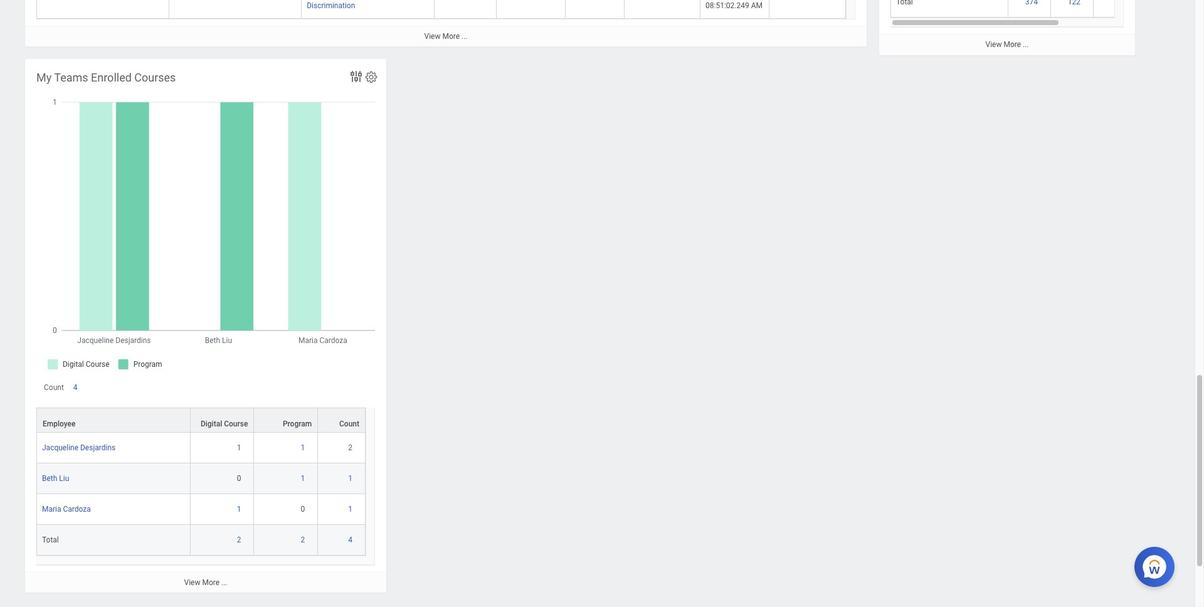 Task type: vqa. For each thing, say whether or not it's contained in the screenshot.


Task type: locate. For each thing, give the bounding box(es) containing it.
total element
[[897, 0, 913, 7], [42, 533, 59, 545]]

1 vertical spatial 0
[[301, 505, 305, 514]]

view more ... link inside worker skills band element
[[880, 34, 1136, 55]]

... inside worker skills band element
[[1023, 40, 1029, 49]]

0 horizontal spatial 0 button
[[237, 474, 243, 484]]

courses
[[134, 71, 176, 84]]

0 horizontal spatial view
[[184, 579, 200, 587]]

2 horizontal spatial view more ...
[[986, 40, 1029, 49]]

0 vertical spatial 4
[[73, 383, 78, 392]]

configure my teams enrolled courses image
[[365, 70, 378, 84]]

view more ... inside worker skills band element
[[986, 40, 1029, 49]]

4
[[73, 383, 78, 392], [348, 536, 353, 545]]

1 button
[[237, 443, 243, 453], [301, 443, 307, 453], [301, 474, 307, 484], [348, 474, 354, 484], [237, 505, 243, 515], [348, 505, 354, 515]]

my
[[36, 71, 52, 84]]

more inside my team's overdue required learning element
[[443, 32, 460, 41]]

more
[[443, 32, 460, 41], [1004, 40, 1021, 49], [202, 579, 220, 587]]

0 horizontal spatial more
[[202, 579, 220, 587]]

...
[[462, 32, 468, 41], [1023, 40, 1029, 49], [221, 579, 227, 587]]

1 horizontal spatial ...
[[462, 32, 468, 41]]

view more ... inside my teams enrolled courses element
[[184, 579, 227, 587]]

jacqueline
[[42, 444, 78, 453]]

0 horizontal spatial 4
[[73, 383, 78, 392]]

4 button
[[73, 383, 79, 393], [348, 535, 354, 545]]

view inside worker skills band element
[[986, 40, 1002, 49]]

1 horizontal spatial 2 button
[[301, 535, 307, 545]]

1 horizontal spatial count
[[339, 420, 360, 429]]

11+ skills image
[[1099, 0, 1131, 7]]

0 vertical spatial 0 button
[[237, 474, 243, 484]]

view more ... link for 1st cell
[[25, 26, 867, 47]]

teams
[[54, 71, 88, 84]]

2
[[348, 444, 353, 453], [237, 536, 241, 545], [301, 536, 305, 545]]

2 horizontal spatial view
[[986, 40, 1002, 49]]

beth
[[42, 474, 57, 483]]

row inside my team's overdue required learning element
[[36, 0, 846, 19]]

row containing maria cardoza
[[36, 495, 366, 525]]

more inside my teams enrolled courses element
[[202, 579, 220, 587]]

1 horizontal spatial 0
[[301, 505, 305, 514]]

1 vertical spatial total element
[[42, 533, 59, 545]]

view for worker skills band element
[[986, 40, 1002, 49]]

maria cardoza link
[[42, 503, 91, 514]]

1 horizontal spatial 0 button
[[301, 505, 307, 515]]

0 vertical spatial count
[[44, 383, 64, 392]]

1 horizontal spatial 4
[[348, 536, 353, 545]]

2 horizontal spatial more
[[1004, 40, 1021, 49]]

jacqueline desjardins
[[42, 444, 116, 453]]

view
[[424, 32, 441, 41], [986, 40, 1002, 49], [184, 579, 200, 587]]

digital course button
[[190, 409, 254, 432]]

0 horizontal spatial 2 button
[[237, 535, 243, 545]]

4 for leftmost 4 button
[[73, 383, 78, 392]]

0 vertical spatial total element
[[897, 0, 913, 7]]

0
[[237, 474, 241, 483], [301, 505, 305, 514]]

1 vertical spatial count
[[339, 420, 360, 429]]

view inside my teams enrolled courses element
[[184, 579, 200, 587]]

1 horizontal spatial more
[[443, 32, 460, 41]]

0 horizontal spatial 2
[[237, 536, 241, 545]]

cell
[[36, 0, 169, 19], [169, 0, 302, 19], [435, 0, 497, 19], [497, 0, 566, 19], [566, 0, 625, 19], [625, 0, 701, 19], [770, 0, 846, 19]]

0 horizontal spatial ...
[[221, 579, 227, 587]]

0 vertical spatial 4 button
[[73, 383, 79, 393]]

2 horizontal spatial 2
[[348, 444, 353, 453]]

2 button
[[348, 443, 354, 453], [237, 535, 243, 545], [301, 535, 307, 545]]

view more ... link for total element inside the worker skills band element
[[880, 34, 1136, 55]]

2 horizontal spatial 2 button
[[348, 443, 354, 453]]

count
[[44, 383, 64, 392], [339, 420, 360, 429]]

2 horizontal spatial ...
[[1023, 40, 1029, 49]]

more for worker skills band element
[[1004, 40, 1021, 49]]

1 vertical spatial 4
[[348, 536, 353, 545]]

0 horizontal spatial total element
[[42, 533, 59, 545]]

0 horizontal spatial view more ...
[[184, 579, 227, 587]]

0 button
[[237, 474, 243, 484], [301, 505, 307, 515]]

2 cell from the left
[[169, 0, 302, 19]]

1 horizontal spatial 4 button
[[348, 535, 354, 545]]

count up employee
[[44, 383, 64, 392]]

worker skills band element
[[880, 0, 1186, 55]]

more inside worker skills band element
[[1004, 40, 1021, 49]]

0 vertical spatial 0
[[237, 474, 241, 483]]

1
[[237, 444, 241, 453], [301, 444, 305, 453], [301, 474, 305, 483], [348, 474, 353, 483], [237, 505, 241, 514], [348, 505, 353, 514]]

view more ...
[[424, 32, 468, 41], [986, 40, 1029, 49], [184, 579, 227, 587]]

1 horizontal spatial view
[[424, 32, 441, 41]]

view more ... link
[[25, 26, 867, 47], [880, 34, 1136, 55], [25, 572, 386, 593]]

beth liu
[[42, 474, 69, 483]]

row
[[36, 0, 846, 19], [891, 0, 1186, 18], [36, 408, 366, 433], [36, 433, 366, 464], [36, 464, 366, 495], [36, 495, 366, 525], [36, 525, 366, 556]]

0 horizontal spatial 0
[[237, 474, 241, 483]]

beth liu link
[[42, 472, 69, 483]]

my team's overdue required learning element
[[25, 0, 867, 47]]

row containing beth liu
[[36, 464, 366, 495]]

... inside my team's overdue required learning element
[[462, 32, 468, 41]]

count right the program
[[339, 420, 360, 429]]

1 vertical spatial 4 button
[[348, 535, 354, 545]]

view inside my team's overdue required learning element
[[424, 32, 441, 41]]

digital
[[201, 420, 222, 429]]

total element containing total
[[42, 533, 59, 545]]

1 horizontal spatial total element
[[897, 0, 913, 7]]

enrolled
[[91, 71, 132, 84]]

jacqueline desjardins link
[[42, 441, 116, 453]]

1 horizontal spatial 2
[[301, 536, 305, 545]]

1 horizontal spatial view more ...
[[424, 32, 468, 41]]

row containing jacqueline desjardins
[[36, 433, 366, 464]]

view more ... inside my team's overdue required learning element
[[424, 32, 468, 41]]

total element inside my teams enrolled courses element
[[42, 533, 59, 545]]

6 cell from the left
[[625, 0, 701, 19]]



Task type: describe. For each thing, give the bounding box(es) containing it.
3 cell from the left
[[435, 0, 497, 19]]

count button
[[318, 409, 365, 432]]

liu
[[59, 474, 69, 483]]

course
[[224, 420, 248, 429]]

2 for the 2 button to the middle
[[301, 536, 305, 545]]

digital course
[[201, 420, 248, 429]]

program
[[283, 420, 312, 429]]

1 cell from the left
[[36, 0, 169, 19]]

total
[[42, 536, 59, 545]]

row containing employee
[[36, 408, 366, 433]]

4 for the right 4 button
[[348, 536, 353, 545]]

... for my team's overdue required learning element
[[462, 32, 468, 41]]

row inside worker skills band element
[[891, 0, 1186, 18]]

2 for the right the 2 button
[[348, 444, 353, 453]]

maria
[[42, 505, 61, 514]]

program button
[[254, 409, 318, 432]]

7 cell from the left
[[770, 0, 846, 19]]

configure and view chart data image
[[349, 69, 364, 84]]

... for worker skills band element
[[1023, 40, 1029, 49]]

cardoza
[[63, 505, 91, 514]]

total element inside worker skills band element
[[897, 0, 913, 7]]

0 horizontal spatial 4 button
[[73, 383, 79, 393]]

0 horizontal spatial count
[[44, 383, 64, 392]]

view more ... for worker skills band element
[[986, 40, 1029, 49]]

maria cardoza
[[42, 505, 91, 514]]

... inside my teams enrolled courses element
[[221, 579, 227, 587]]

my teams enrolled courses
[[36, 71, 176, 84]]

5 cell from the left
[[566, 0, 625, 19]]

employee
[[43, 420, 76, 429]]

more for my team's overdue required learning element
[[443, 32, 460, 41]]

view more ... for my team's overdue required learning element
[[424, 32, 468, 41]]

desjardins
[[80, 444, 116, 453]]

row containing total
[[36, 525, 366, 556]]

4 cell from the left
[[497, 0, 566, 19]]

2 for the 2 button to the left
[[237, 536, 241, 545]]

view for my team's overdue required learning element
[[424, 32, 441, 41]]

employee button
[[37, 409, 190, 432]]

1 vertical spatial 0 button
[[301, 505, 307, 515]]

count inside popup button
[[339, 420, 360, 429]]

my teams enrolled courses element
[[25, 59, 386, 593]]



